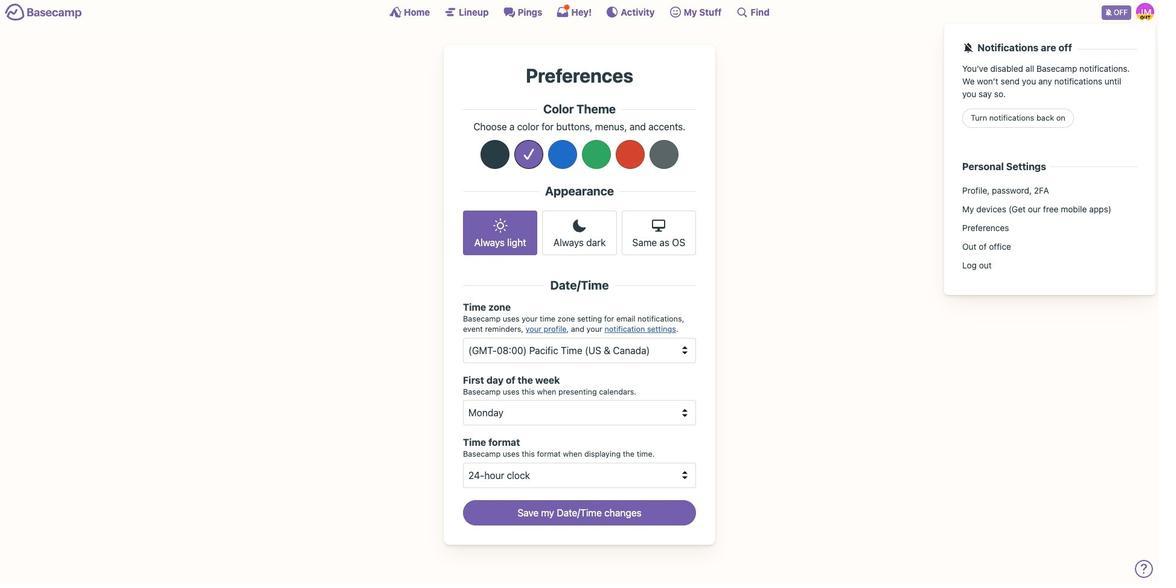 Task type: vqa. For each thing, say whether or not it's contained in the screenshot.
they'll within the 'What happens next? We'll send each person a single email listing all the projects you've added them to.                    They will then be able to see everything in those projects, start posting, and interact with the rest of the team.                   If they haven't signed into Basecamp before, they'll get instructions on how to join.'
no



Task type: describe. For each thing, give the bounding box(es) containing it.
switch accounts image
[[5, 3, 82, 22]]

main element
[[0, 0, 1159, 295]]

keyboard shortcut: ⌘ + / image
[[736, 6, 748, 18]]



Task type: locate. For each thing, give the bounding box(es) containing it.
None submit
[[463, 500, 696, 526]]

jer mill image
[[1136, 3, 1154, 21]]



